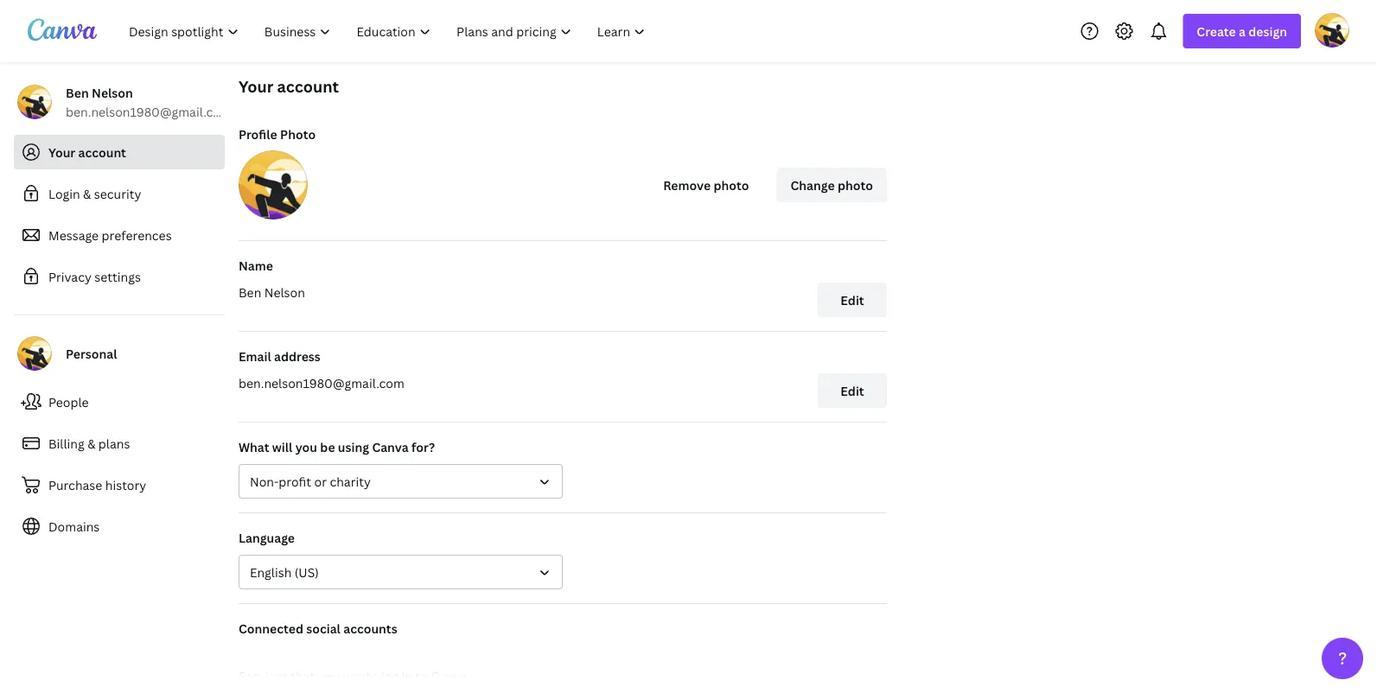Task type: describe. For each thing, give the bounding box(es) containing it.
charity
[[330, 473, 371, 490]]

language
[[239, 529, 295, 546]]

english (us)
[[250, 564, 319, 580]]

0 horizontal spatial your account
[[48, 144, 126, 160]]

0 vertical spatial canva
[[372, 439, 409, 455]]

edit button for ben nelson
[[818, 283, 887, 317]]

1 vertical spatial account
[[78, 144, 126, 160]]

ben for ben nelson ben.nelson1980@gmail.com
[[66, 84, 89, 101]]

you for will
[[295, 439, 317, 455]]

you for that
[[318, 668, 339, 684]]

message preferences link
[[14, 218, 225, 252]]

profile photo
[[239, 126, 316, 142]]

connected
[[239, 620, 303, 637]]

create a design button
[[1183, 14, 1301, 48]]

message preferences
[[48, 227, 172, 243]]

email
[[239, 348, 271, 364]]

profile
[[239, 126, 277, 142]]

0 vertical spatial your account
[[239, 76, 339, 97]]

social
[[306, 620, 341, 637]]

photo
[[280, 126, 316, 142]]

0 vertical spatial account
[[277, 76, 339, 97]]

0 vertical spatial your
[[239, 76, 274, 97]]

preferences
[[102, 227, 172, 243]]

1 horizontal spatial ben.nelson1980@gmail.com
[[239, 375, 404, 391]]

or
[[314, 473, 327, 490]]

purchase
[[48, 477, 102, 493]]

ben for ben nelson
[[239, 284, 261, 300]]

Language: English (US) button
[[239, 555, 563, 590]]

people link
[[14, 385, 225, 419]]

create a design
[[1197, 23, 1287, 39]]

services
[[239, 668, 288, 684]]

photo for change photo
[[838, 177, 873, 193]]

profit
[[279, 473, 311, 490]]

that
[[291, 668, 315, 684]]

log
[[381, 668, 399, 684]]

remove photo
[[663, 177, 749, 193]]

using
[[338, 439, 369, 455]]

ben nelson image
[[1315, 13, 1349, 47]]

top level navigation element
[[118, 14, 660, 48]]

for?
[[411, 439, 435, 455]]

1 vertical spatial your
[[48, 144, 75, 160]]

message
[[48, 227, 99, 243]]

use
[[342, 668, 363, 684]]

non-profit or charity
[[250, 473, 371, 490]]

what
[[239, 439, 269, 455]]

domains
[[48, 518, 100, 535]]

& for login
[[83, 185, 91, 202]]

edit for ben nelson
[[841, 292, 864, 308]]

privacy settings
[[48, 268, 141, 285]]

change photo
[[791, 177, 873, 193]]



Task type: locate. For each thing, give the bounding box(es) containing it.
you left be
[[295, 439, 317, 455]]

a
[[1239, 23, 1246, 39]]

your up login on the top left of the page
[[48, 144, 75, 160]]

&
[[83, 185, 91, 202], [87, 435, 95, 452]]

history
[[105, 477, 146, 493]]

edit
[[841, 292, 864, 308], [841, 383, 864, 399]]

login & security link
[[14, 176, 225, 211]]

nelson for ben nelson ben.nelson1980@gmail.com
[[92, 84, 133, 101]]

you
[[295, 439, 317, 455], [318, 668, 339, 684]]

& for billing
[[87, 435, 95, 452]]

1 vertical spatial &
[[87, 435, 95, 452]]

0 vertical spatial &
[[83, 185, 91, 202]]

privacy settings link
[[14, 259, 225, 294]]

login & security
[[48, 185, 141, 202]]

design
[[1249, 23, 1287, 39]]

2 edit button from the top
[[818, 373, 887, 408]]

what will you be using canva for?
[[239, 439, 435, 455]]

purchase history
[[48, 477, 146, 493]]

0 horizontal spatial canva
[[372, 439, 409, 455]]

connected social accounts
[[239, 620, 397, 637]]

remove photo button
[[649, 168, 763, 202]]

0 vertical spatial ben
[[66, 84, 89, 101]]

1 vertical spatial canva
[[431, 668, 467, 684]]

0 vertical spatial you
[[295, 439, 317, 455]]

will
[[272, 439, 293, 455]]

1 vertical spatial nelson
[[264, 284, 305, 300]]

2 edit from the top
[[841, 383, 864, 399]]

edit button for ben.nelson1980@gmail.com
[[818, 373, 887, 408]]

edit for ben.nelson1980@gmail.com
[[841, 383, 864, 399]]

ben up your account link
[[66, 84, 89, 101]]

email address
[[239, 348, 320, 364]]

your up 'profile'
[[239, 76, 274, 97]]

people
[[48, 394, 89, 410]]

ben nelson
[[239, 284, 305, 300]]

nelson up your account link
[[92, 84, 133, 101]]

to right in
[[415, 668, 428, 684]]

(us)
[[295, 564, 319, 580]]

1 vertical spatial you
[[318, 668, 339, 684]]

1 horizontal spatial nelson
[[264, 284, 305, 300]]

1 horizontal spatial ben
[[239, 284, 261, 300]]

your
[[239, 76, 274, 97], [48, 144, 75, 160]]

you left use
[[318, 668, 339, 684]]

photo for remove photo
[[714, 177, 749, 193]]

photo right the remove
[[714, 177, 749, 193]]

your account up login & security
[[48, 144, 126, 160]]

domains link
[[14, 509, 225, 544]]

2 to from the left
[[415, 668, 428, 684]]

canva left for?
[[372, 439, 409, 455]]

name
[[239, 257, 273, 274]]

0 horizontal spatial your
[[48, 144, 75, 160]]

photo right change
[[838, 177, 873, 193]]

0 horizontal spatial account
[[78, 144, 126, 160]]

0 horizontal spatial nelson
[[92, 84, 133, 101]]

0 horizontal spatial to
[[366, 668, 378, 684]]

canva right in
[[431, 668, 467, 684]]

ben.nelson1980@gmail.com up your account link
[[66, 103, 232, 120]]

1 horizontal spatial your account
[[239, 76, 339, 97]]

in
[[402, 668, 412, 684]]

account up login & security
[[78, 144, 126, 160]]

non-
[[250, 473, 279, 490]]

purchase history link
[[14, 468, 225, 502]]

create
[[1197, 23, 1236, 39]]

1 vertical spatial your account
[[48, 144, 126, 160]]

security
[[94, 185, 141, 202]]

your account link
[[14, 135, 225, 169]]

ben nelson ben.nelson1980@gmail.com
[[66, 84, 232, 120]]

ben down name
[[239, 284, 261, 300]]

1 horizontal spatial canva
[[431, 668, 467, 684]]

1 vertical spatial edit button
[[818, 373, 887, 408]]

be
[[320, 439, 335, 455]]

canva
[[372, 439, 409, 455], [431, 668, 467, 684]]

login
[[48, 185, 80, 202]]

2 photo from the left
[[838, 177, 873, 193]]

remove
[[663, 177, 711, 193]]

0 vertical spatial nelson
[[92, 84, 133, 101]]

nelson for ben nelson
[[264, 284, 305, 300]]

1 vertical spatial ben.nelson1980@gmail.com
[[239, 375, 404, 391]]

ben.nelson1980@gmail.com down address on the left
[[239, 375, 404, 391]]

plans
[[98, 435, 130, 452]]

nelson
[[92, 84, 133, 101], [264, 284, 305, 300]]

change
[[791, 177, 835, 193]]

0 horizontal spatial photo
[[714, 177, 749, 193]]

nelson down name
[[264, 284, 305, 300]]

to left the log
[[366, 668, 378, 684]]

0 horizontal spatial ben.nelson1980@gmail.com
[[66, 103, 232, 120]]

nelson inside ben nelson ben.nelson1980@gmail.com
[[92, 84, 133, 101]]

1 horizontal spatial photo
[[838, 177, 873, 193]]

Non-profit or charity button
[[239, 464, 563, 499]]

to
[[366, 668, 378, 684], [415, 668, 428, 684]]

photo
[[714, 177, 749, 193], [838, 177, 873, 193]]

billing
[[48, 435, 84, 452]]

1 horizontal spatial to
[[415, 668, 428, 684]]

1 horizontal spatial account
[[277, 76, 339, 97]]

1 vertical spatial edit
[[841, 383, 864, 399]]

0 vertical spatial edit
[[841, 292, 864, 308]]

billing & plans link
[[14, 426, 225, 461]]

services that you use to log in to canva
[[239, 668, 467, 684]]

0 horizontal spatial ben
[[66, 84, 89, 101]]

1 edit from the top
[[841, 292, 864, 308]]

your account up photo
[[239, 76, 339, 97]]

change photo button
[[777, 168, 887, 202]]

english
[[250, 564, 292, 580]]

your account
[[239, 76, 339, 97], [48, 144, 126, 160]]

privacy
[[48, 268, 92, 285]]

1 horizontal spatial your
[[239, 76, 274, 97]]

settings
[[94, 268, 141, 285]]

1 photo from the left
[[714, 177, 749, 193]]

ben inside ben nelson ben.nelson1980@gmail.com
[[66, 84, 89, 101]]

ben.nelson1980@gmail.com
[[66, 103, 232, 120], [239, 375, 404, 391]]

& left plans
[[87, 435, 95, 452]]

account
[[277, 76, 339, 97], [78, 144, 126, 160]]

1 vertical spatial ben
[[239, 284, 261, 300]]

account up photo
[[277, 76, 339, 97]]

address
[[274, 348, 320, 364]]

accounts
[[343, 620, 397, 637]]

1 to from the left
[[366, 668, 378, 684]]

1 edit button from the top
[[818, 283, 887, 317]]

edit button
[[818, 283, 887, 317], [818, 373, 887, 408]]

billing & plans
[[48, 435, 130, 452]]

& right login on the top left of the page
[[83, 185, 91, 202]]

ben
[[66, 84, 89, 101], [239, 284, 261, 300]]

0 vertical spatial edit button
[[818, 283, 887, 317]]

0 vertical spatial ben.nelson1980@gmail.com
[[66, 103, 232, 120]]

personal
[[66, 345, 117, 362]]



Task type: vqa. For each thing, say whether or not it's contained in the screenshot.
the Connected
yes



